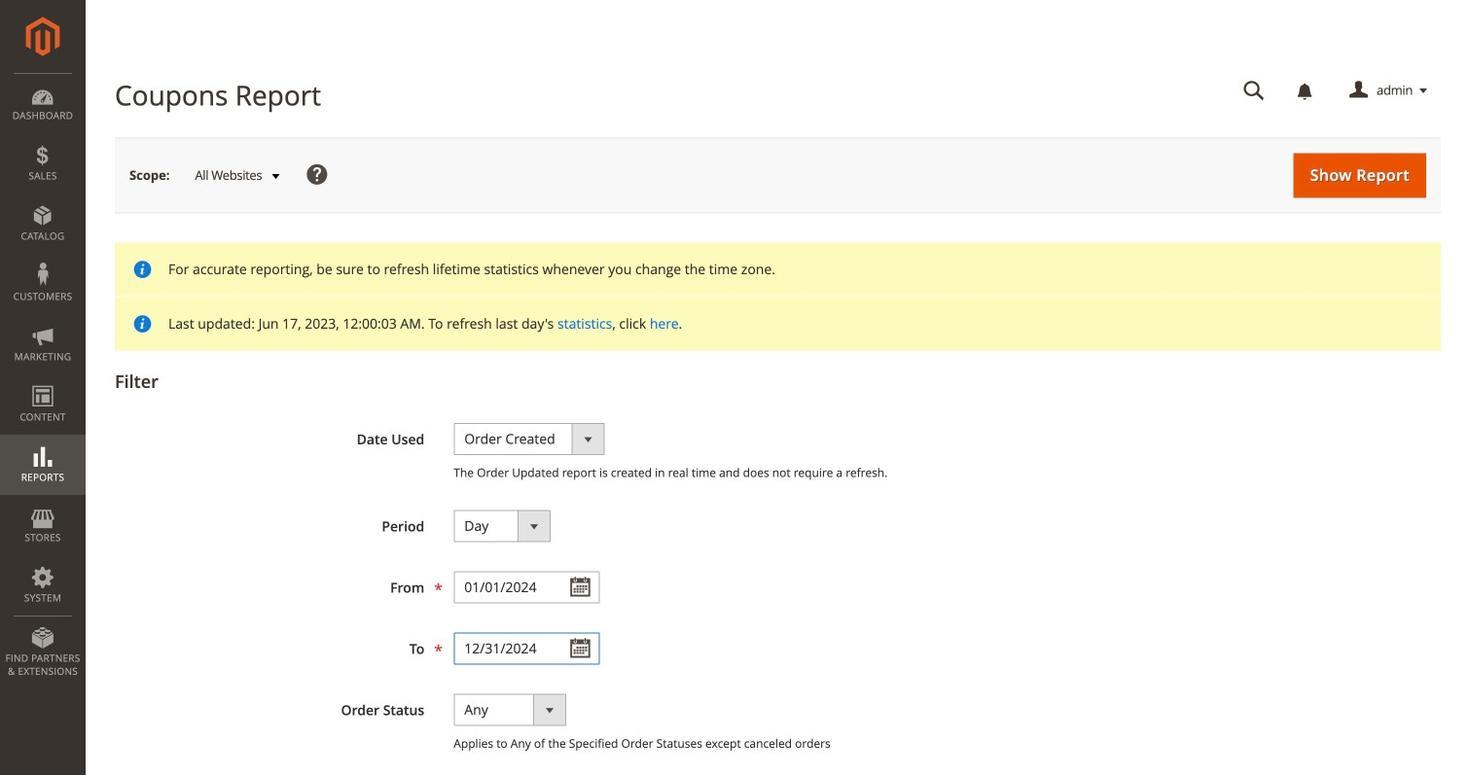 Task type: describe. For each thing, give the bounding box(es) containing it.
magento admin panel image
[[26, 17, 60, 56]]



Task type: locate. For each thing, give the bounding box(es) containing it.
menu bar
[[0, 73, 86, 688]]

None text field
[[1230, 74, 1279, 108], [454, 571, 600, 604], [454, 633, 600, 665], [1230, 74, 1279, 108], [454, 571, 600, 604], [454, 633, 600, 665]]



